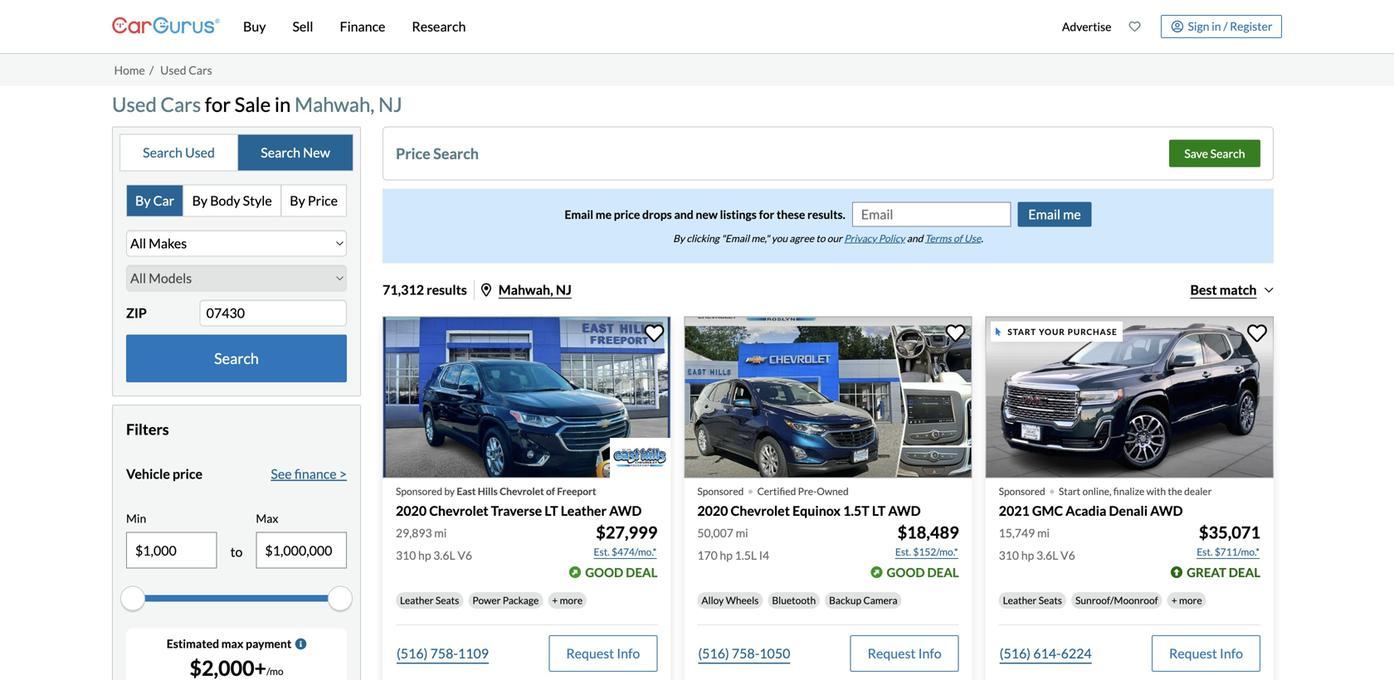 Task type: describe. For each thing, give the bounding box(es) containing it.
car
[[153, 192, 174, 209]]

request info button for $18,489
[[851, 636, 959, 672]]

by
[[444, 486, 455, 498]]

2020 inside sponsored by east hills chevrolet of freeport 2020 chevrolet traverse lt leather awd
[[396, 503, 427, 519]]

1 vertical spatial cars
[[161, 93, 201, 116]]

sponsored by east hills chevrolet of freeport 2020 chevrolet traverse lt leather awd
[[396, 486, 642, 519]]

cargurus logo homepage link link
[[112, 3, 220, 50]]

save
[[1185, 146, 1209, 160]]

$152/mo.*
[[913, 546, 959, 558]]

sponsored for $18,489
[[698, 486, 744, 498]]

Email email field
[[853, 203, 1010, 226]]

$35,071 est. $711/mo.*
[[1197, 523, 1261, 558]]

seats for ·
[[1039, 595, 1063, 607]]

0 vertical spatial and
[[674, 207, 694, 221]]

request info button for $27,999
[[549, 636, 658, 672]]

sponsored for $35,071
[[999, 486, 1046, 498]]

deal for $18,489
[[928, 565, 959, 580]]

hp for $27,999
[[418, 549, 431, 563]]

leather seats for ·
[[1003, 595, 1063, 607]]

0 horizontal spatial chevrolet
[[429, 503, 489, 519]]

758- for by
[[430, 646, 458, 662]]

est. $474/mo.* button
[[593, 544, 658, 561]]

backup
[[829, 595, 862, 607]]

info circle image
[[295, 639, 307, 650]]

sunroof/moonroof
[[1076, 595, 1159, 607]]

request info for $18,489
[[868, 646, 942, 662]]

home / used cars
[[114, 63, 212, 77]]

email me price drops and new listings for these results.
[[565, 207, 846, 221]]

owned
[[817, 486, 849, 498]]

by left clicking
[[673, 232, 685, 244]]

50,007 mi 170 hp 1.5l i4
[[698, 526, 770, 563]]

1050
[[760, 646, 791, 662]]

good deal for ·
[[887, 565, 959, 580]]

by car tab
[[127, 186, 184, 216]]

pacific blue metallic 2020 chevrolet equinox 1.5t lt awd suv / crossover four-wheel drive automatic image
[[684, 317, 973, 479]]

max
[[221, 637, 244, 651]]

2021
[[999, 503, 1030, 519]]

est. $711/mo.* button
[[1196, 544, 1261, 561]]

sell button
[[279, 0, 327, 53]]

$35,071
[[1199, 523, 1261, 543]]

terms
[[925, 232, 952, 244]]

1 vertical spatial and
[[907, 232, 923, 244]]

lt inside sponsored · certified pre-owned 2020 chevrolet equinox 1.5t lt awd
[[872, 503, 886, 519]]

$474/mo.*
[[612, 546, 657, 558]]

1.5l
[[735, 549, 757, 563]]

sponsored · certified pre-owned 2020 chevrolet equinox 1.5t lt awd
[[698, 475, 921, 519]]

wheels
[[726, 595, 759, 607]]

body
[[210, 192, 240, 209]]

zip
[[126, 305, 147, 321]]

+ more for east hills chevrolet of freeport
[[552, 595, 583, 607]]

sign in / register menu item
[[1150, 15, 1283, 38]]

agree
[[790, 232, 814, 244]]

freeport
[[557, 486, 596, 498]]

results.
[[808, 207, 846, 221]]

vehicle
[[126, 466, 170, 482]]

style
[[243, 192, 272, 209]]

search for search
[[214, 350, 259, 368]]

great deal
[[1187, 565, 1261, 580]]

1 horizontal spatial mahwah,
[[499, 282, 553, 298]]

terms of use link
[[925, 232, 981, 244]]

filters
[[126, 420, 169, 439]]

results
[[427, 282, 467, 298]]

0 horizontal spatial to
[[230, 544, 243, 560]]

0 vertical spatial of
[[954, 232, 963, 244]]

user icon image
[[1172, 20, 1184, 33]]

finance button
[[327, 0, 399, 53]]

$18,489 est. $152/mo.*
[[896, 523, 959, 558]]

$711/mo.*
[[1215, 546, 1260, 558]]

/ inside menu item
[[1224, 19, 1228, 33]]

privacy
[[844, 232, 877, 244]]

me,"
[[752, 232, 770, 244]]

by body style tab
[[184, 186, 282, 216]]

· for $18,489
[[747, 475, 754, 505]]

(516) 758-1109
[[397, 646, 489, 662]]

policy
[[879, 232, 905, 244]]

price inside tab
[[308, 192, 338, 209]]

/mo
[[267, 666, 284, 678]]

request info for $27,999
[[566, 646, 640, 662]]

(516) for $18,489
[[698, 646, 729, 662]]

est. $152/mo.* button
[[895, 544, 959, 561]]

15,749
[[999, 526, 1035, 540]]

camera
[[864, 595, 898, 607]]

purchase
[[1068, 327, 1118, 337]]

dealer
[[1185, 486, 1212, 498]]

me for email me
[[1063, 206, 1081, 222]]

ZIP telephone field
[[200, 300, 347, 326]]

use
[[965, 232, 981, 244]]

min
[[126, 512, 146, 526]]

$18,489
[[898, 523, 959, 543]]

buy
[[243, 18, 266, 34]]

new
[[696, 207, 718, 221]]

map marker alt image
[[481, 283, 491, 297]]

menu containing sign in / register
[[1054, 3, 1283, 50]]

by body style
[[192, 192, 272, 209]]

310 for ·
[[999, 549, 1019, 563]]

power package
[[473, 595, 539, 607]]

sign in / register link
[[1161, 15, 1283, 38]]

info for $27,999
[[617, 646, 640, 662]]

hills
[[478, 486, 498, 498]]

mahwah, nj button
[[481, 282, 572, 298]]

sign
[[1188, 19, 1210, 33]]

used cars for sale in mahwah, nj
[[112, 93, 402, 116]]

· for $35,071
[[1049, 475, 1056, 505]]

estimated max payment
[[167, 637, 292, 651]]

search new
[[261, 144, 330, 161]]

>
[[339, 466, 347, 482]]

0 vertical spatial nj
[[379, 93, 402, 116]]

acadia
[[1066, 503, 1107, 519]]

0 vertical spatial to
[[816, 232, 826, 244]]

i4
[[759, 549, 770, 563]]

research
[[412, 18, 466, 34]]

save search
[[1185, 146, 1246, 160]]

+ more for ·
[[1172, 595, 1203, 607]]

denali
[[1109, 503, 1148, 519]]

1.5t
[[844, 503, 870, 519]]

more for east hills chevrolet of freeport
[[560, 595, 583, 607]]

v6 for ·
[[1061, 549, 1076, 563]]

gmc
[[1033, 503, 1063, 519]]

advertise
[[1062, 20, 1112, 34]]

request info button for $35,071
[[1152, 636, 1261, 672]]

leather for east hills chevrolet of freeport
[[400, 595, 434, 607]]

sale
[[235, 93, 271, 116]]

170
[[698, 549, 718, 563]]

request for $27,999
[[566, 646, 614, 662]]

1 vertical spatial for
[[759, 207, 775, 221]]

home link
[[114, 63, 145, 77]]

sponsored for $27,999
[[396, 486, 442, 498]]

seats for by
[[436, 595, 459, 607]]

your
[[1039, 327, 1066, 337]]

1 horizontal spatial chevrolet
[[500, 486, 544, 498]]

listings
[[720, 207, 757, 221]]

of inside sponsored by east hills chevrolet of freeport 2020 chevrolet traverse lt leather awd
[[546, 486, 555, 498]]

search used tab
[[120, 135, 238, 171]]

in inside sign in / register link
[[1212, 19, 1222, 33]]

mi for $18,489
[[736, 526, 749, 540]]

+ for ·
[[1172, 595, 1178, 607]]

mi for $27,999
[[434, 526, 447, 540]]

by car
[[135, 192, 174, 209]]

estimated
[[167, 637, 219, 651]]

by price tab
[[282, 186, 346, 216]]

deal for $35,071
[[1229, 565, 1261, 580]]

email me button
[[1018, 202, 1092, 227]]

tab list containing search used
[[120, 134, 354, 171]]

2020 inside sponsored · certified pre-owned 2020 chevrolet equinox 1.5t lt awd
[[698, 503, 728, 519]]

me for email me price drops and new listings for these results.
[[596, 207, 612, 221]]

29,893
[[396, 526, 432, 540]]

(516) 614-6224
[[1000, 646, 1092, 662]]

Min text field
[[127, 533, 216, 568]]

0 horizontal spatial /
[[149, 63, 154, 77]]

info for $18,489
[[919, 646, 942, 662]]

by clicking "email me," you agree to our privacy policy and terms of use .
[[673, 232, 984, 244]]

cargurus logo homepage link image
[[112, 3, 220, 50]]

by for by body style
[[192, 192, 208, 209]]

search button
[[126, 335, 347, 383]]



Task type: vqa. For each thing, say whether or not it's contained in the screenshot.
the DEAL associated with $40,909
no



Task type: locate. For each thing, give the bounding box(es) containing it.
1 hp from the left
[[418, 549, 431, 563]]

0 horizontal spatial info
[[617, 646, 640, 662]]

0 horizontal spatial and
[[674, 207, 694, 221]]

hp down 15,749
[[1022, 549, 1035, 563]]

1 vertical spatial nj
[[556, 282, 572, 298]]

east hills chevrolet of freeport image
[[610, 438, 671, 479]]

2 request info button from the left
[[851, 636, 959, 672]]

(516) down alloy
[[698, 646, 729, 662]]

1 lt from the left
[[545, 503, 558, 519]]

1 horizontal spatial me
[[1063, 206, 1081, 222]]

mahwah, nj
[[499, 282, 572, 298]]

email inside button
[[1029, 206, 1061, 222]]

awd for east hills chevrolet of freeport
[[609, 503, 642, 519]]

more for ·
[[1180, 595, 1203, 607]]

$27,999 est. $474/mo.*
[[594, 523, 658, 558]]

sponsored inside sponsored · start online, finalize with the dealer 2021 gmc acadia denali awd
[[999, 486, 1046, 498]]

50,007
[[698, 526, 734, 540]]

0 horizontal spatial nj
[[379, 93, 402, 116]]

614-
[[1034, 646, 1061, 662]]

1 seats from the left
[[436, 595, 459, 607]]

leather down the 15,749 mi 310 hp 3.6l v6
[[1003, 595, 1037, 607]]

chevrolet down east
[[429, 503, 489, 519]]

1 horizontal spatial mi
[[736, 526, 749, 540]]

chevrolet
[[500, 486, 544, 498], [429, 503, 489, 519], [731, 503, 790, 519]]

mi inside 29,893 mi 310 hp 3.6l v6
[[434, 526, 447, 540]]

· left "acadia"
[[1049, 475, 1056, 505]]

v6 inside 29,893 mi 310 hp 3.6l v6
[[458, 549, 472, 563]]

+ more
[[552, 595, 583, 607], [1172, 595, 1203, 607]]

3 est. from the left
[[1197, 546, 1213, 558]]

758- for ·
[[732, 646, 760, 662]]

· inside sponsored · start online, finalize with the dealer 2021 gmc acadia denali awd
[[1049, 475, 1056, 505]]

1 request from the left
[[566, 646, 614, 662]]

traverse
[[491, 503, 542, 519]]

2 horizontal spatial awd
[[1151, 503, 1183, 519]]

register
[[1230, 19, 1273, 33]]

alloy wheels
[[702, 595, 759, 607]]

1 vertical spatial in
[[275, 93, 291, 116]]

0 vertical spatial cars
[[189, 63, 212, 77]]

power
[[473, 595, 501, 607]]

0 horizontal spatial start
[[1008, 327, 1037, 337]]

1 horizontal spatial request info
[[868, 646, 942, 662]]

0 horizontal spatial email
[[565, 207, 594, 221]]

1 horizontal spatial awd
[[889, 503, 921, 519]]

3 (516) from the left
[[1000, 646, 1031, 662]]

black cherry metallic 2020 chevrolet traverse lt leather awd suv / crossover four-wheel drive automatic image
[[383, 317, 671, 479]]

to right 'min' text box
[[230, 544, 243, 560]]

(516) left 1109
[[397, 646, 428, 662]]

deal down $474/mo.*
[[626, 565, 658, 580]]

price left the drops
[[614, 207, 640, 221]]

+ more right "package"
[[552, 595, 583, 607]]

finance
[[340, 18, 386, 34]]

2 v6 from the left
[[1061, 549, 1076, 563]]

good deal down est. $152/mo.* button
[[887, 565, 959, 580]]

2 758- from the left
[[732, 646, 760, 662]]

mi
[[434, 526, 447, 540], [736, 526, 749, 540], [1038, 526, 1050, 540]]

hunter metallic 2021 gmc acadia denali awd suv / crossover four-wheel drive automatic image
[[986, 317, 1274, 479]]

info
[[617, 646, 640, 662], [919, 646, 942, 662], [1220, 646, 1244, 662]]

1 horizontal spatial email
[[1029, 206, 1061, 222]]

0 vertical spatial /
[[1224, 19, 1228, 33]]

hp inside 29,893 mi 310 hp 3.6l v6
[[418, 549, 431, 563]]

v6 for east hills chevrolet of freeport
[[458, 549, 472, 563]]

search
[[433, 144, 479, 163], [143, 144, 183, 161], [261, 144, 301, 161], [1211, 146, 1246, 160], [214, 350, 259, 368]]

+ for east hills chevrolet of freeport
[[552, 595, 558, 607]]

deal down $711/mo.*
[[1229, 565, 1261, 580]]

used down home
[[112, 93, 157, 116]]

1 horizontal spatial good deal
[[887, 565, 959, 580]]

chevrolet down certified
[[731, 503, 790, 519]]

sign in / register
[[1188, 19, 1273, 33]]

awd inside sponsored · start online, finalize with the dealer 2021 gmc acadia denali awd
[[1151, 503, 1183, 519]]

(516) for $27,999
[[397, 646, 428, 662]]

1 310 from the left
[[396, 549, 416, 563]]

1 vertical spatial mahwah,
[[499, 282, 553, 298]]

you
[[772, 232, 788, 244]]

good for ·
[[887, 565, 925, 580]]

hp right 170
[[720, 549, 733, 563]]

3.6l for ·
[[1037, 549, 1059, 563]]

1 vertical spatial start
[[1059, 486, 1081, 498]]

our
[[827, 232, 843, 244]]

advertise link
[[1054, 3, 1121, 50]]

hp inside the 50,007 mi 170 hp 1.5l i4
[[720, 549, 733, 563]]

(516) 758-1050
[[698, 646, 791, 662]]

0 horizontal spatial est.
[[594, 546, 610, 558]]

used right home
[[160, 63, 186, 77]]

0 horizontal spatial seats
[[436, 595, 459, 607]]

1 2020 from the left
[[396, 503, 427, 519]]

0 horizontal spatial lt
[[545, 503, 558, 519]]

1 horizontal spatial price
[[614, 207, 640, 221]]

(516) inside "button"
[[1000, 646, 1031, 662]]

310 down 15,749
[[999, 549, 1019, 563]]

310 down 29,893
[[396, 549, 416, 563]]

0 horizontal spatial request
[[566, 646, 614, 662]]

1 vertical spatial of
[[546, 486, 555, 498]]

3 info from the left
[[1220, 646, 1244, 662]]

sponsored · start online, finalize with the dealer 2021 gmc acadia denali awd
[[999, 475, 1212, 519]]

est. for $18,489
[[896, 546, 912, 558]]

email
[[1029, 206, 1061, 222], [565, 207, 594, 221]]

menu bar containing buy
[[220, 0, 1054, 53]]

1 horizontal spatial leather seats
[[1003, 595, 1063, 607]]

est. for $27,999
[[594, 546, 610, 558]]

0 vertical spatial tab list
[[120, 134, 354, 171]]

leather seats for by
[[400, 595, 459, 607]]

menu bar
[[220, 0, 1054, 53]]

privacy policy link
[[844, 232, 905, 244]]

0 horizontal spatial v6
[[458, 549, 472, 563]]

start inside sponsored · start online, finalize with the dealer 2021 gmc acadia denali awd
[[1059, 486, 1081, 498]]

search used
[[143, 144, 215, 161]]

2 310 from the left
[[999, 549, 1019, 563]]

good
[[585, 565, 624, 580], [887, 565, 925, 580]]

good down est. $152/mo.* button
[[887, 565, 925, 580]]

pre-
[[798, 486, 817, 498]]

·
[[747, 475, 754, 505], [1049, 475, 1056, 505]]

2 deal from the left
[[928, 565, 959, 580]]

1 horizontal spatial ·
[[1049, 475, 1056, 505]]

310 inside the 15,749 mi 310 hp 3.6l v6
[[999, 549, 1019, 563]]

info for $35,071
[[1220, 646, 1244, 662]]

1 horizontal spatial lt
[[872, 503, 886, 519]]

start right the mouse pointer icon
[[1008, 327, 1037, 337]]

leather down the freeport
[[561, 503, 607, 519]]

0 vertical spatial price
[[396, 144, 431, 163]]

awd inside sponsored · certified pre-owned 2020 chevrolet equinox 1.5t lt awd
[[889, 503, 921, 519]]

0 horizontal spatial for
[[205, 93, 231, 116]]

est. inside $18,489 est. $152/mo.*
[[896, 546, 912, 558]]

see finance > link
[[271, 464, 347, 484]]

2 hp from the left
[[720, 549, 733, 563]]

mahwah, up new
[[295, 93, 375, 116]]

2 horizontal spatial request info button
[[1152, 636, 1261, 672]]

more down "great"
[[1180, 595, 1203, 607]]

2 more from the left
[[1180, 595, 1203, 607]]

0 horizontal spatial of
[[546, 486, 555, 498]]

by for by car
[[135, 192, 151, 209]]

mi down gmc
[[1038, 526, 1050, 540]]

1 horizontal spatial leather
[[561, 503, 607, 519]]

good deal for east hills chevrolet of freeport
[[585, 565, 658, 580]]

start up "acadia"
[[1059, 486, 1081, 498]]

more
[[560, 595, 583, 607], [1180, 595, 1203, 607]]

and right policy
[[907, 232, 923, 244]]

0 vertical spatial start
[[1008, 327, 1037, 337]]

1 horizontal spatial sponsored
[[698, 486, 744, 498]]

for left these
[[759, 207, 775, 221]]

2 horizontal spatial est.
[[1197, 546, 1213, 558]]

0 horizontal spatial mahwah,
[[295, 93, 375, 116]]

email for email me
[[1029, 206, 1061, 222]]

2 horizontal spatial sponsored
[[999, 486, 1046, 498]]

request
[[566, 646, 614, 662], [868, 646, 916, 662], [1170, 646, 1218, 662]]

of left use
[[954, 232, 963, 244]]

mouse pointer image
[[996, 328, 1001, 336]]

lt right the 1.5t
[[872, 503, 886, 519]]

3.6l for by
[[434, 549, 455, 563]]

good deal down "est. $474/mo.*" button
[[585, 565, 658, 580]]

with
[[1147, 486, 1166, 498]]

2 sponsored from the left
[[698, 486, 744, 498]]

2020 up 50,007
[[698, 503, 728, 519]]

2 good deal from the left
[[887, 565, 959, 580]]

deal for $27,999
[[626, 565, 658, 580]]

0 horizontal spatial leather seats
[[400, 595, 459, 607]]

(516) 758-1109 button
[[396, 636, 490, 672]]

+
[[552, 595, 558, 607], [1172, 595, 1178, 607]]

3 sponsored from the left
[[999, 486, 1046, 498]]

est. inside '$27,999 est. $474/mo.*'
[[594, 546, 610, 558]]

of
[[954, 232, 963, 244], [546, 486, 555, 498]]

nj right the map marker alt image
[[556, 282, 572, 298]]

0 horizontal spatial price
[[308, 192, 338, 209]]

0 horizontal spatial good deal
[[585, 565, 658, 580]]

2 good from the left
[[887, 565, 925, 580]]

mi up 1.5l
[[736, 526, 749, 540]]

max
[[256, 512, 278, 526]]

mi inside the 50,007 mi 170 hp 1.5l i4
[[736, 526, 749, 540]]

nj
[[379, 93, 402, 116], [556, 282, 572, 298]]

good for east hills chevrolet of freeport
[[585, 565, 624, 580]]

0 horizontal spatial mi
[[434, 526, 447, 540]]

1 · from the left
[[747, 475, 754, 505]]

mi inside the 15,749 mi 310 hp 3.6l v6
[[1038, 526, 1050, 540]]

1 more from the left
[[560, 595, 583, 607]]

2 vertical spatial used
[[185, 144, 215, 161]]

hp
[[418, 549, 431, 563], [720, 549, 733, 563], [1022, 549, 1035, 563]]

1 sponsored from the left
[[396, 486, 442, 498]]

start your purchase
[[1008, 327, 1118, 337]]

3 deal from the left
[[1229, 565, 1261, 580]]

Max text field
[[257, 533, 346, 568]]

2 mi from the left
[[736, 526, 749, 540]]

1 horizontal spatial request
[[868, 646, 916, 662]]

1 horizontal spatial + more
[[1172, 595, 1203, 607]]

1 request info from the left
[[566, 646, 640, 662]]

2 est. from the left
[[896, 546, 912, 558]]

2 request from the left
[[868, 646, 916, 662]]

est. down $18,489
[[896, 546, 912, 558]]

search inside search used tab
[[143, 144, 183, 161]]

1 mi from the left
[[434, 526, 447, 540]]

search for search used
[[143, 144, 183, 161]]

1 horizontal spatial 758-
[[732, 646, 760, 662]]

0 horizontal spatial good
[[585, 565, 624, 580]]

1 horizontal spatial request info button
[[851, 636, 959, 672]]

$27,999
[[596, 523, 658, 543]]

for
[[205, 93, 231, 116], [759, 207, 775, 221]]

seats up the 614-
[[1039, 595, 1063, 607]]

east
[[457, 486, 476, 498]]

mi right 29,893
[[434, 526, 447, 540]]

1 (516) from the left
[[397, 646, 428, 662]]

0 horizontal spatial in
[[275, 93, 291, 116]]

great
[[1187, 565, 1227, 580]]

deal down $152/mo.* at bottom right
[[928, 565, 959, 580]]

2 info from the left
[[919, 646, 942, 662]]

0 vertical spatial in
[[1212, 19, 1222, 33]]

search inside save search button
[[1211, 146, 1246, 160]]

package
[[503, 595, 539, 607]]

start
[[1008, 327, 1037, 337], [1059, 486, 1081, 498]]

2020 up 29,893
[[396, 503, 427, 519]]

leather seats up '(516) 758-1109'
[[400, 595, 459, 607]]

+ right sunroof/moonroof
[[1172, 595, 1178, 607]]

awd up $27,999 at the bottom left of the page
[[609, 503, 642, 519]]

3.6l down gmc
[[1037, 549, 1059, 563]]

equinox
[[793, 503, 841, 519]]

0 horizontal spatial hp
[[418, 549, 431, 563]]

(516) left the 614-
[[1000, 646, 1031, 662]]

awd for ·
[[1151, 503, 1183, 519]]

request for $18,489
[[868, 646, 916, 662]]

research button
[[399, 0, 479, 53]]

cars down cargurus logo homepage link
[[189, 63, 212, 77]]

/ right home
[[149, 63, 154, 77]]

hp for $35,071
[[1022, 549, 1035, 563]]

price
[[614, 207, 640, 221], [173, 466, 203, 482]]

est. up "great"
[[1197, 546, 1213, 558]]

2 2020 from the left
[[698, 503, 728, 519]]

for left the sale
[[205, 93, 231, 116]]

0 horizontal spatial + more
[[552, 595, 583, 607]]

1 leather seats from the left
[[400, 595, 459, 607]]

0 horizontal spatial sponsored
[[396, 486, 442, 498]]

2 horizontal spatial deal
[[1229, 565, 1261, 580]]

lt down the freeport
[[545, 503, 558, 519]]

0 vertical spatial for
[[205, 93, 231, 116]]

the
[[1168, 486, 1183, 498]]

1 request info button from the left
[[549, 636, 658, 672]]

used up body
[[185, 144, 215, 161]]

0 horizontal spatial more
[[560, 595, 583, 607]]

leather down 29,893 mi 310 hp 3.6l v6 at left
[[400, 595, 434, 607]]

used inside tab
[[185, 144, 215, 161]]

1 + more from the left
[[552, 595, 583, 607]]

by for by price
[[290, 192, 305, 209]]

71,312
[[383, 282, 424, 298]]

and left the new
[[674, 207, 694, 221]]

1 horizontal spatial good
[[887, 565, 925, 580]]

1 3.6l from the left
[[434, 549, 455, 563]]

2 3.6l from the left
[[1037, 549, 1059, 563]]

2 leather seats from the left
[[1003, 595, 1063, 607]]

cars down home / used cars in the left of the page
[[161, 93, 201, 116]]

certified
[[758, 486, 796, 498]]

3 awd from the left
[[1151, 503, 1183, 519]]

2 horizontal spatial (516)
[[1000, 646, 1031, 662]]

1 deal from the left
[[626, 565, 658, 580]]

.
[[981, 232, 984, 244]]

310 inside 29,893 mi 310 hp 3.6l v6
[[396, 549, 416, 563]]

3 request from the left
[[1170, 646, 1218, 662]]

email for email me price drops and new listings for these results.
[[565, 207, 594, 221]]

0 vertical spatial used
[[160, 63, 186, 77]]

chevrolet up traverse
[[500, 486, 544, 498]]

request for $35,071
[[1170, 646, 1218, 662]]

of left the freeport
[[546, 486, 555, 498]]

1 horizontal spatial /
[[1224, 19, 1228, 33]]

1 vertical spatial to
[[230, 544, 243, 560]]

by right the style
[[290, 192, 305, 209]]

(516) 758-1050 button
[[698, 636, 791, 672]]

mahwah, right the map marker alt image
[[499, 282, 553, 298]]

sponsored inside sponsored · certified pre-owned 2020 chevrolet equinox 1.5t lt awd
[[698, 486, 744, 498]]

sponsored up 2021
[[999, 486, 1046, 498]]

1 horizontal spatial info
[[919, 646, 942, 662]]

menu
[[1054, 3, 1283, 50]]

3.6l
[[434, 549, 455, 563], [1037, 549, 1059, 563]]

1 + from the left
[[552, 595, 558, 607]]

sponsored up 50,007
[[698, 486, 744, 498]]

tab list
[[120, 134, 354, 171], [126, 185, 347, 217]]

awd
[[609, 503, 642, 519], [889, 503, 921, 519], [1151, 503, 1183, 519]]

drops
[[643, 207, 672, 221]]

leather inside sponsored by east hills chevrolet of freeport 2020 chevrolet traverse lt leather awd
[[561, 503, 607, 519]]

awd inside sponsored by east hills chevrolet of freeport 2020 chevrolet traverse lt leather awd
[[609, 503, 642, 519]]

2 (516) from the left
[[698, 646, 729, 662]]

to left our
[[816, 232, 826, 244]]

v6 down "acadia"
[[1061, 549, 1076, 563]]

0 horizontal spatial 758-
[[430, 646, 458, 662]]

finalize
[[1114, 486, 1145, 498]]

lt
[[545, 503, 558, 519], [872, 503, 886, 519]]

2020
[[396, 503, 427, 519], [698, 503, 728, 519]]

chevrolet inside sponsored · certified pre-owned 2020 chevrolet equinox 1.5t lt awd
[[731, 503, 790, 519]]

awd down the
[[1151, 503, 1183, 519]]

search new tab
[[238, 135, 353, 171]]

310 for by
[[396, 549, 416, 563]]

lt inside sponsored by east hills chevrolet of freeport 2020 chevrolet traverse lt leather awd
[[545, 503, 558, 519]]

2 · from the left
[[1049, 475, 1056, 505]]

alloy
[[702, 595, 724, 607]]

1 vertical spatial price
[[308, 192, 338, 209]]

3 request info button from the left
[[1152, 636, 1261, 672]]

awd up $18,489
[[889, 503, 921, 519]]

· inside sponsored · certified pre-owned 2020 chevrolet equinox 1.5t lt awd
[[747, 475, 754, 505]]

good down "est. $474/mo.*" button
[[585, 565, 624, 580]]

1 info from the left
[[617, 646, 640, 662]]

in
[[1212, 19, 1222, 33], [275, 93, 291, 116]]

"email
[[722, 232, 750, 244]]

1 horizontal spatial v6
[[1061, 549, 1076, 563]]

2 awd from the left
[[889, 503, 921, 519]]

2 lt from the left
[[872, 503, 886, 519]]

price
[[396, 144, 431, 163], [308, 192, 338, 209]]

1 horizontal spatial of
[[954, 232, 963, 244]]

1 vertical spatial /
[[149, 63, 154, 77]]

1 horizontal spatial 3.6l
[[1037, 549, 1059, 563]]

0 horizontal spatial (516)
[[397, 646, 428, 662]]

1 horizontal spatial price
[[396, 144, 431, 163]]

1 good from the left
[[585, 565, 624, 580]]

search inside search new tab
[[261, 144, 301, 161]]

3.6l down by
[[434, 549, 455, 563]]

leather for ·
[[1003, 595, 1037, 607]]

nj up the price search
[[379, 93, 402, 116]]

1 horizontal spatial and
[[907, 232, 923, 244]]

seats left power at the bottom of page
[[436, 595, 459, 607]]

new
[[303, 144, 330, 161]]

1 horizontal spatial nj
[[556, 282, 572, 298]]

0 horizontal spatial price
[[173, 466, 203, 482]]

0 vertical spatial mahwah,
[[295, 93, 375, 116]]

leather seats up "(516) 614-6224"
[[1003, 595, 1063, 607]]

in right sign
[[1212, 19, 1222, 33]]

2 request info from the left
[[868, 646, 942, 662]]

1 horizontal spatial est.
[[896, 546, 912, 558]]

est. inside $35,071 est. $711/mo.*
[[1197, 546, 1213, 558]]

hp for $18,489
[[720, 549, 733, 563]]

sponsored left by
[[396, 486, 442, 498]]

2 horizontal spatial info
[[1220, 646, 1244, 662]]

3.6l inside 29,893 mi 310 hp 3.6l v6
[[434, 549, 455, 563]]

v6 down east
[[458, 549, 472, 563]]

search inside button
[[214, 350, 259, 368]]

2 + from the left
[[1172, 595, 1178, 607]]

0 horizontal spatial leather
[[400, 595, 434, 607]]

1 awd from the left
[[609, 503, 642, 519]]

est. down $27,999 at the bottom left of the page
[[594, 546, 610, 558]]

request info for $35,071
[[1170, 646, 1244, 662]]

0 horizontal spatial request info button
[[549, 636, 658, 672]]

1 horizontal spatial more
[[1180, 595, 1203, 607]]

1 v6 from the left
[[458, 549, 472, 563]]

1 horizontal spatial for
[[759, 207, 775, 221]]

310
[[396, 549, 416, 563], [999, 549, 1019, 563]]

2 horizontal spatial hp
[[1022, 549, 1035, 563]]

me
[[1063, 206, 1081, 222], [596, 207, 612, 221]]

6224
[[1061, 646, 1092, 662]]

in right the sale
[[275, 93, 291, 116]]

3.6l inside the 15,749 mi 310 hp 3.6l v6
[[1037, 549, 1059, 563]]

0 horizontal spatial +
[[552, 595, 558, 607]]

2 horizontal spatial request
[[1170, 646, 1218, 662]]

est. for $35,071
[[1197, 546, 1213, 558]]

more right "package"
[[560, 595, 583, 607]]

saved cars image
[[1129, 21, 1141, 32]]

tab list containing by car
[[126, 185, 347, 217]]

1 vertical spatial tab list
[[126, 185, 347, 217]]

1 vertical spatial used
[[112, 93, 157, 116]]

hp inside the 15,749 mi 310 hp 3.6l v6
[[1022, 549, 1035, 563]]

2 horizontal spatial mi
[[1038, 526, 1050, 540]]

1 758- from the left
[[430, 646, 458, 662]]

3 request info from the left
[[1170, 646, 1244, 662]]

request info
[[566, 646, 640, 662], [868, 646, 942, 662], [1170, 646, 1244, 662]]

· left certified
[[747, 475, 754, 505]]

buy button
[[230, 0, 279, 53]]

/ left register
[[1224, 19, 1228, 33]]

3 mi from the left
[[1038, 526, 1050, 540]]

2 + more from the left
[[1172, 595, 1203, 607]]

+ right "package"
[[552, 595, 558, 607]]

0 horizontal spatial 3.6l
[[434, 549, 455, 563]]

price right vehicle
[[173, 466, 203, 482]]

0 vertical spatial price
[[614, 207, 640, 221]]

1 est. from the left
[[594, 546, 610, 558]]

me inside button
[[1063, 206, 1081, 222]]

+ more down "great"
[[1172, 595, 1203, 607]]

1 horizontal spatial (516)
[[698, 646, 729, 662]]

v6 inside the 15,749 mi 310 hp 3.6l v6
[[1061, 549, 1076, 563]]

by left car
[[135, 192, 151, 209]]

1 horizontal spatial start
[[1059, 486, 1081, 498]]

request info button
[[549, 636, 658, 672], [851, 636, 959, 672], [1152, 636, 1261, 672]]

by left body
[[192, 192, 208, 209]]

0 horizontal spatial request info
[[566, 646, 640, 662]]

1 vertical spatial price
[[173, 466, 203, 482]]

hp down 29,893
[[418, 549, 431, 563]]

sponsored inside sponsored by east hills chevrolet of freeport 2020 chevrolet traverse lt leather awd
[[396, 486, 442, 498]]

(516) for $35,071
[[1000, 646, 1031, 662]]

2 horizontal spatial request info
[[1170, 646, 1244, 662]]

1 good deal from the left
[[585, 565, 658, 580]]

15,749 mi 310 hp 3.6l v6
[[999, 526, 1076, 563]]

mi for $35,071
[[1038, 526, 1050, 540]]

search for search new
[[261, 144, 301, 161]]

2 seats from the left
[[1039, 595, 1063, 607]]

3 hp from the left
[[1022, 549, 1035, 563]]

by
[[135, 192, 151, 209], [192, 192, 208, 209], [290, 192, 305, 209], [673, 232, 685, 244]]

finance
[[294, 466, 337, 482]]

0 horizontal spatial 2020
[[396, 503, 427, 519]]



